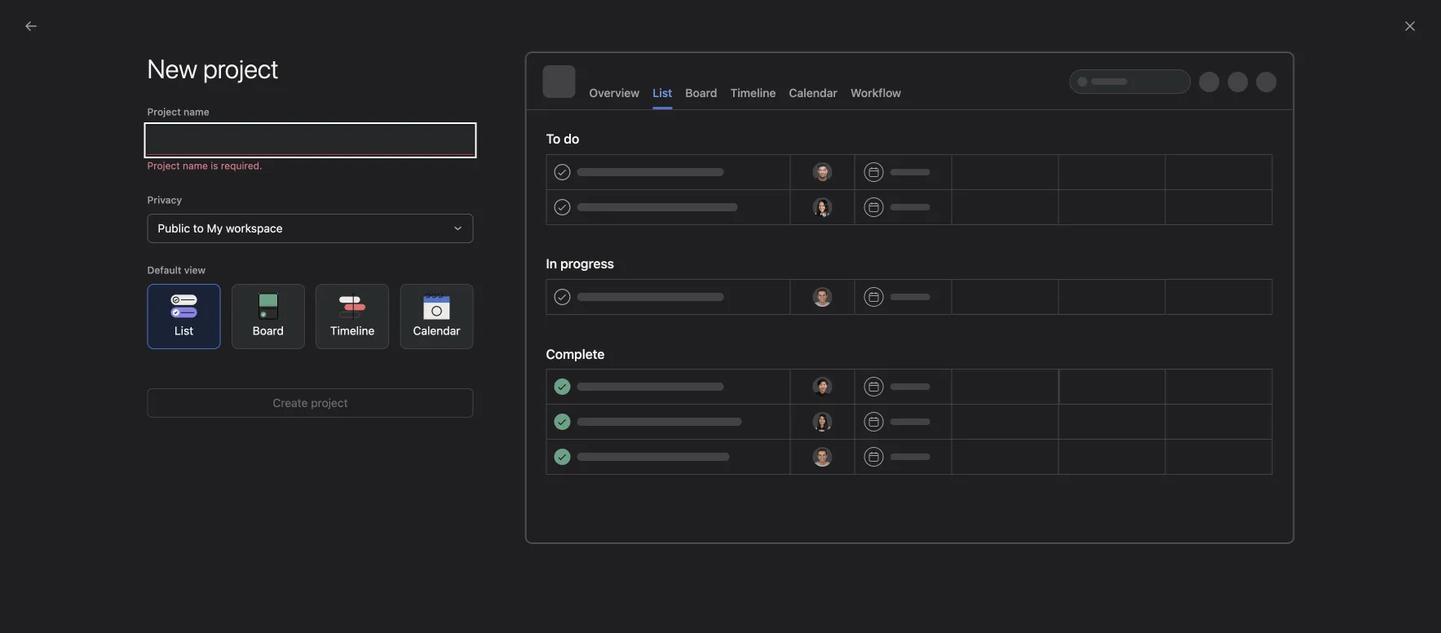Task type: describe. For each thing, give the bounding box(es) containing it.
project for project name
[[147, 106, 181, 118]]

messages
[[226, 77, 280, 91]]

in progress
[[546, 256, 614, 271]]

tasks.
[[882, 369, 916, 385]]

new project
[[147, 53, 279, 84]]

to inside popup button
[[193, 222, 204, 235]]

overview
[[590, 86, 640, 100]]

to do
[[546, 131, 580, 146]]

plan
[[173, 295, 196, 308]]

create project button
[[147, 388, 474, 418]]

2 or from the left
[[920, 369, 934, 385]]

default view
[[147, 264, 206, 276]]

off
[[741, 369, 757, 385]]

1 or from the left
[[815, 369, 830, 385]]

project inside button
[[311, 396, 348, 410]]

0 vertical spatial project
[[133, 295, 170, 308]]

hide sidebar image
[[21, 13, 34, 26]]

create
[[273, 396, 308, 410]]

messages
[[215, 50, 290, 69]]

0
[[215, 77, 223, 91]]

send message
[[780, 421, 858, 434]]

name for project name
[[184, 106, 210, 118]]

message inside button
[[810, 421, 858, 434]]

1 horizontal spatial calendar
[[789, 86, 838, 100]]

Project name is required. text field
[[147, 126, 474, 155]]

public to my workspace
[[158, 222, 283, 235]]

0 vertical spatial list
[[653, 86, 673, 100]]

ideas.
[[1005, 369, 1040, 385]]

discuss
[[833, 369, 878, 385]]

0 horizontal spatial list
[[175, 324, 193, 337]]

close image
[[1404, 20, 1417, 33]]

i've sent
[[294, 50, 355, 69]]

messages i've sent 0 messages
[[215, 50, 355, 91]]

0 vertical spatial timeline
[[731, 86, 776, 100]]

projects.
[[760, 369, 812, 385]]

public to my workspace button
[[147, 214, 474, 243]]



Task type: vqa. For each thing, say whether or not it's contained in the screenshot.
hide sidebar Image
yes



Task type: locate. For each thing, give the bounding box(es) containing it.
1 vertical spatial project
[[147, 160, 180, 171]]

0 vertical spatial project
[[147, 106, 181, 118]]

to left kick
[[698, 369, 710, 385]]

workflow
[[851, 86, 902, 100]]

project left the plan
[[133, 295, 170, 308]]

go back image
[[24, 20, 38, 33]]

1 horizontal spatial timeline
[[731, 86, 776, 100]]

send down projects.
[[780, 421, 807, 434]]

0 horizontal spatial project
[[133, 295, 170, 308]]

workspace
[[226, 222, 283, 235]]

privacy
[[147, 194, 182, 206]]

1 vertical spatial to
[[698, 369, 710, 385]]

0 horizontal spatial or
[[815, 369, 830, 385]]

send left a
[[597, 369, 628, 385]]

1 horizontal spatial board
[[686, 86, 718, 100]]

teams element
[[0, 318, 196, 377]]

1 vertical spatial timeline
[[330, 324, 375, 337]]

view
[[184, 264, 206, 276]]

0 horizontal spatial message
[[642, 369, 695, 385]]

1 vertical spatial calendar
[[413, 324, 461, 337]]

kick
[[714, 369, 737, 385]]

name down new project
[[184, 106, 210, 118]]

board
[[686, 86, 718, 100], [253, 324, 284, 337]]

message down send a message to kick off projects. or discuss tasks. or brainstorm ideas.
[[810, 421, 858, 434]]

a
[[631, 369, 638, 385]]

0 horizontal spatial to
[[193, 222, 204, 235]]

1 project from the top
[[147, 106, 181, 118]]

1 horizontal spatial message
[[810, 421, 858, 434]]

project
[[133, 295, 170, 308], [311, 396, 348, 410]]

message right a
[[642, 369, 695, 385]]

list right "overview"
[[653, 86, 673, 100]]

send for send a message to kick off projects. or discuss tasks. or brainstorm ideas.
[[597, 369, 628, 385]]

1 horizontal spatial send
[[780, 421, 807, 434]]

message
[[642, 369, 695, 385], [810, 421, 858, 434]]

name for project name is required.
[[183, 160, 208, 171]]

1 horizontal spatial project
[[311, 396, 348, 410]]

name inside project name is required. alert
[[183, 160, 208, 171]]

1 vertical spatial name
[[183, 160, 208, 171]]

0 vertical spatial message
[[642, 369, 695, 385]]

my
[[207, 222, 223, 235]]

list
[[653, 86, 673, 100], [175, 324, 193, 337]]

projects element
[[0, 260, 196, 318]]

send for send message
[[780, 421, 807, 434]]

cross-
[[42, 295, 78, 308]]

send message button
[[770, 413, 868, 442]]

project name
[[147, 106, 210, 118]]

name left the is
[[183, 160, 208, 171]]

0 vertical spatial calendar
[[789, 86, 838, 100]]

1 vertical spatial message
[[810, 421, 858, 434]]

0 horizontal spatial send
[[597, 369, 628, 385]]

to
[[193, 222, 204, 235], [698, 369, 710, 385]]

or left discuss
[[815, 369, 830, 385]]

cross-functional project plan
[[42, 295, 196, 308]]

project for project name is required.
[[147, 160, 180, 171]]

calendar
[[789, 86, 838, 100], [413, 324, 461, 337]]

global element
[[0, 40, 196, 138]]

name
[[184, 106, 210, 118], [183, 160, 208, 171]]

1 vertical spatial list
[[175, 324, 193, 337]]

list down the plan
[[175, 324, 193, 337]]

send
[[597, 369, 628, 385], [780, 421, 807, 434]]

or
[[815, 369, 830, 385], [920, 369, 934, 385]]

public
[[158, 222, 190, 235]]

0 horizontal spatial timeline
[[330, 324, 375, 337]]

to left my
[[193, 222, 204, 235]]

1 horizontal spatial list
[[653, 86, 673, 100]]

brainstorm
[[938, 369, 1002, 385]]

this is a preview of your project image
[[526, 52, 1295, 543]]

functional
[[78, 295, 130, 308]]

1 horizontal spatial or
[[920, 369, 934, 385]]

send inside button
[[780, 421, 807, 434]]

0 vertical spatial to
[[193, 222, 204, 235]]

list box
[[528, 7, 920, 33]]

create project
[[273, 396, 348, 410]]

default
[[147, 264, 182, 276]]

is
[[211, 160, 218, 171]]

required.
[[221, 160, 262, 171]]

project inside alert
[[147, 160, 180, 171]]

0 messages button
[[215, 77, 280, 99]]

complete
[[546, 346, 605, 362]]

project down new project
[[147, 106, 181, 118]]

0 horizontal spatial board
[[253, 324, 284, 337]]

timeline
[[731, 86, 776, 100], [330, 324, 375, 337]]

1 vertical spatial board
[[253, 324, 284, 337]]

0 vertical spatial name
[[184, 106, 210, 118]]

project name is required. alert
[[147, 158, 474, 173]]

0 horizontal spatial calendar
[[413, 324, 461, 337]]

0 vertical spatial board
[[686, 86, 718, 100]]

0 vertical spatial send
[[597, 369, 628, 385]]

1 horizontal spatial to
[[698, 369, 710, 385]]

cross-functional project plan link
[[10, 289, 196, 315]]

send a message to kick off projects. or discuss tasks. or brainstorm ideas.
[[597, 369, 1040, 385]]

1 vertical spatial project
[[311, 396, 348, 410]]

project up "privacy"
[[147, 160, 180, 171]]

or right tasks.
[[920, 369, 934, 385]]

2 project from the top
[[147, 160, 180, 171]]

project
[[147, 106, 181, 118], [147, 160, 180, 171]]

project right create
[[311, 396, 348, 410]]

project name is required.
[[147, 160, 262, 171]]

1 vertical spatial send
[[780, 421, 807, 434]]



